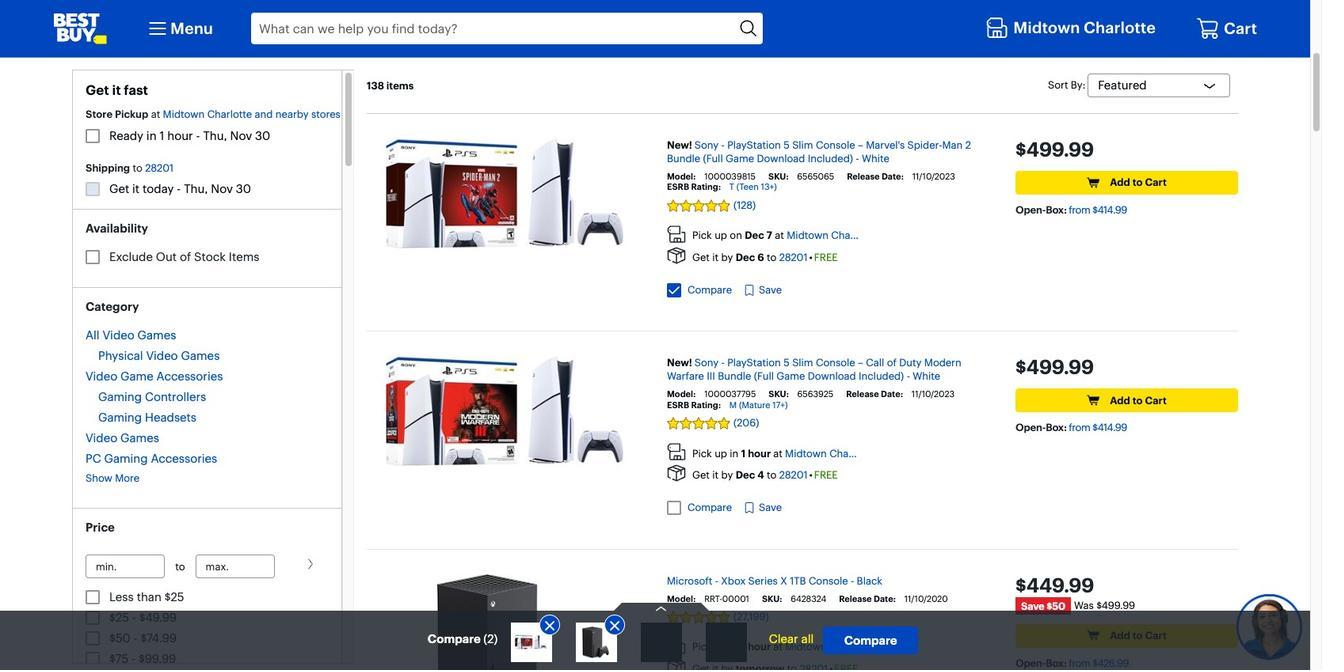 Task type: vqa. For each thing, say whether or not it's contained in the screenshot.


Task type: describe. For each thing, give the bounding box(es) containing it.
sony - playstation 5 slim console – marvel's spider-man 2 bundle (full game download included) - white - front_zoom image
[[385, 139, 623, 249]]

included) inside sony - playstation 5 slim console – call of duty modern warfare iii bundle (full game download included) - white
[[859, 370, 904, 383]]

(128)
[[734, 199, 756, 211]]

compared items element
[[511, 616, 763, 663]]

Ready in 1 hour - Thu, Nov 30 checkbox
[[86, 129, 100, 143]]

Less than $25 checkbox
[[86, 591, 100, 605]]

items
[[386, 79, 414, 92]]

microsoft
[[667, 575, 712, 587]]

6428324
[[791, 594, 826, 605]]

1 vertical spatial $50
[[109, 631, 130, 646]]

it for get it by dec 4 to 28201 • free
[[712, 469, 719, 482]]

2 vertical spatial console
[[809, 575, 848, 587]]

0 vertical spatial thu,
[[203, 128, 227, 143]]

add to cart for sony - playstation 5 slim console – call of duty modern warfare iii bundle (full game download included) - white
[[1110, 394, 1167, 407]]

sony - playstation 5 slim console – marvel's spider-man 2 bundle (full game download included) - white link
[[667, 139, 971, 165]]

13+)
[[761, 182, 777, 193]]

sony - playstation 5 slim console – marvel's spider-man 2 bundle (full game download included) - white
[[667, 139, 971, 165]]

all
[[86, 328, 100, 343]]

- up $50 - $74.99 link
[[132, 610, 136, 625]]

pickup
[[115, 108, 148, 120]]

- down duty
[[907, 370, 910, 383]]

1 horizontal spatial 30
[[255, 128, 270, 143]]

3 up from the top
[[715, 641, 727, 654]]

2 vertical spatial date:
[[874, 594, 896, 605]]

included) inside sony - playstation 5 slim console – marvel's spider-man 2 bundle (full game download included) - white
[[808, 152, 853, 165]]

0 vertical spatial gaming
[[98, 390, 142, 405]]

at for (206)
[[773, 447, 782, 460]]

get for get it by dec 4 to 28201 • free
[[692, 469, 710, 482]]

availability
[[86, 221, 148, 236]]

release date: for white
[[847, 171, 904, 182]]

2 vertical spatial release
[[839, 594, 872, 605]]

28201 button
[[145, 161, 174, 174]]

rrt-
[[704, 594, 722, 605]]

sony - playstation 5 slim console – marvel's spider-man 2 bundle (full game download included) - white image
[[515, 627, 546, 659]]

0 vertical spatial nov
[[230, 128, 252, 143]]

apply price range image
[[304, 558, 317, 571]]

gaming controllers link
[[98, 390, 206, 405]]

(206)
[[734, 417, 759, 429]]

5 for (full
[[784, 357, 790, 369]]

exclude
[[109, 250, 153, 265]]

open-box: from $426.99
[[1016, 657, 1129, 670]]

compare ( 2 )
[[428, 632, 498, 647]]

from $414.99 for sony - playstation 5 slim console – call of duty modern warfare iii bundle (full game download included) - white
[[1069, 422, 1127, 434]]

$75 - $99.99 link
[[109, 652, 176, 667]]

it for get it by dec 6 to 28201 • free
[[712, 251, 719, 264]]

get it fast
[[86, 82, 148, 98]]

download inside sony - playstation 5 slim console – marvel's spider-man 2 bundle (full game download included) - white
[[757, 152, 805, 165]]

sony - playstation 5 slim console – call of duty modern warfare iii bundle (full game download included) - white link
[[667, 357, 961, 383]]

up for dec 4
[[715, 447, 727, 460]]

by:
[[1071, 79, 1085, 91]]

rrt-00001
[[704, 594, 749, 605]]

1 vertical spatial thu,
[[184, 182, 208, 197]]

midtown charlotte and nearby stores button
[[163, 108, 340, 121]]

- left black
[[851, 575, 854, 587]]

compare down get it by dec 4 to 28201 • free
[[688, 501, 732, 514]]

clear all
[[769, 632, 814, 647]]

get it by dec 4 to 28201 • free
[[692, 469, 838, 482]]

138 items
[[367, 79, 414, 92]]

shipping
[[86, 161, 130, 174]]

: for (206)
[[718, 400, 721, 411]]

pc gaming accessories link
[[86, 452, 217, 467]]

compare down (27,199) link at right
[[844, 634, 897, 649]]

open- for sony - playstation 5 slim console – call of duty modern warfare iii bundle (full game download included) - white
[[1016, 422, 1046, 434]]

game inside sony - playstation 5 slim console – marvel's spider-man 2 bundle (full game download included) - white
[[726, 152, 754, 165]]

6563925
[[797, 389, 834, 400]]

fast
[[124, 82, 148, 98]]

bundle inside sony - playstation 5 slim console – marvel's spider-man 2 bundle (full game download included) - white
[[667, 152, 700, 165]]

3 add to cart button from the top
[[1016, 625, 1238, 648]]

slim for game
[[792, 357, 813, 369]]

free for get it by dec 6 to 28201 • free
[[814, 251, 838, 264]]

1 vertical spatial $25
[[109, 610, 129, 625]]

- up 1000039815
[[721, 139, 725, 151]]

$50 - $74.99 link
[[109, 631, 177, 646]]

dec for dec 6
[[736, 251, 755, 264]]

box: for sony - playstation 5 slim console – marvel's spider-man 2 bundle (full game download included) - white
[[1046, 204, 1067, 216]]

(teen
[[737, 182, 759, 193]]

2 inside sony - playstation 5 slim console – marvel's spider-man 2 bundle (full game download included) - white
[[965, 139, 971, 151]]

0 vertical spatial accessories
[[156, 369, 223, 384]]

- up "(128)" 'link'
[[856, 152, 859, 165]]

box: for sony - playstation 5 slim console – call of duty modern warfare iii bundle (full game download included) - white
[[1046, 422, 1067, 434]]

on
[[730, 229, 742, 242]]

3 open- from the top
[[1016, 657, 1046, 670]]

dec for dec 4
[[736, 469, 755, 482]]

2 vertical spatial sku:
[[762, 594, 782, 605]]

game inside sony - playstation 5 slim console – call of duty modern warfare iii bundle (full game download included) - white
[[777, 370, 805, 383]]

• for get it by dec 4 to 28201 • free
[[809, 469, 813, 482]]

offered
[[405, 25, 434, 37]]

Type to search. Navigate forward to hear suggestions text field
[[251, 13, 735, 44]]

(27,199)
[[734, 611, 769, 623]]

11/10/2023 for man
[[912, 171, 955, 182]]

modern
[[924, 357, 961, 369]]

compare left (
[[428, 632, 481, 647]]

pick for get it by dec 4 to 28201 • free
[[692, 447, 712, 460]]

2 vertical spatial save
[[1021, 600, 1044, 613]]

midtown charlotte button
[[986, 14, 1160, 43]]

0 vertical spatial in
[[146, 128, 156, 143]]

(206) link
[[667, 417, 990, 430]]

video up 'video game accessories' link at left
[[146, 349, 178, 364]]

3 pick from the top
[[692, 641, 712, 654]]

Get it today - Thu, Nov 30 checkbox
[[86, 182, 100, 197]]

$499.99 for 2
[[1016, 138, 1094, 162]]

2 vertical spatial release date:
[[839, 594, 896, 605]]

than
[[137, 590, 161, 605]]

hour for (206)
[[748, 447, 771, 460]]

rating for (full
[[691, 182, 718, 193]]

save button for dec 6
[[743, 283, 782, 298]]

more
[[115, 472, 140, 485]]

- up the 1000037795
[[721, 357, 725, 369]]

$25 - $49.99
[[109, 610, 177, 625]]

change.
[[479, 25, 512, 37]]

0 vertical spatial 28201
[[145, 161, 174, 174]]

esrb rating : for bundle
[[667, 182, 721, 193]]

less than $25 link
[[109, 590, 184, 605]]

white inside sony - playstation 5 slim console – call of duty modern warfare iii bundle (full game download included) - white
[[913, 370, 940, 383]]

28201 for bundle
[[779, 251, 808, 264]]

pick for get it by dec 6 to 28201 • free
[[692, 229, 712, 242]]

$75 - $99.99
[[109, 652, 176, 667]]

exclude out of stock items link
[[109, 250, 259, 265]]

less
[[109, 590, 134, 605]]

00001
[[722, 594, 749, 605]]

Maximum Price text field
[[195, 555, 275, 579]]

(
[[483, 632, 487, 647]]

ready in 1 hour - thu, nov 30
[[109, 128, 270, 143]]

video down physical
[[86, 369, 117, 384]]

date: for included)
[[881, 389, 903, 400]]

1 vertical spatial nov
[[211, 182, 233, 197]]

$74.99
[[141, 631, 177, 646]]

and
[[255, 108, 273, 120]]

by for dec 6
[[721, 251, 733, 264]]

show less compare details image
[[655, 604, 667, 616]]

pick up on dec 7 at midtown charlotte
[[692, 229, 876, 242]]

open-box: from $414.99 for sony - playstation 5 slim console – marvel's spider-man 2 bundle (full game download included) - white
[[1016, 204, 1127, 216]]

midtown inside dropdown button
[[1013, 17, 1080, 37]]

cart for (206)
[[1145, 394, 1167, 407]]

1000039815
[[704, 171, 756, 182]]

m
[[729, 400, 737, 411]]

x
[[780, 575, 787, 587]]

2 inside compare tray element
[[487, 632, 494, 647]]

0 vertical spatial hour
[[167, 128, 193, 143]]

0 horizontal spatial of
[[180, 250, 191, 265]]

slim for included)
[[792, 139, 813, 151]]

model: for sony - playstation 5 slim console – marvel's spider-man 2 bundle (full game download included) - white
[[667, 171, 696, 182]]

duty
[[899, 357, 922, 369]]

iii
[[707, 370, 715, 383]]

midtown charlotte
[[1013, 17, 1156, 37]]

add for sony - playstation 5 slim console – call of duty modern warfare iii bundle (full game download included) - white
[[1110, 394, 1130, 407]]

black
[[857, 575, 882, 587]]

rainchecks.
[[605, 25, 651, 37]]

0 horizontal spatial 30
[[236, 182, 251, 197]]

from $414.99 for sony - playstation 5 slim console – marvel's spider-man 2 bundle (full game download included) - white
[[1069, 204, 1127, 216]]

less than $25
[[109, 590, 184, 605]]

Exclude Out of Stock Items checkbox
[[86, 250, 100, 265]]

quantities.
[[546, 25, 589, 37]]

6
[[757, 251, 764, 264]]

at right pickup
[[151, 108, 160, 120]]

- up $75 - $99.99
[[134, 631, 138, 646]]

t (teen 13+) link
[[729, 182, 777, 193]]

- right '$75'
[[132, 652, 135, 667]]

bundle inside sony - playstation 5 slim console – call of duty modern warfare iii bundle (full game download included) - white
[[718, 370, 751, 383]]

today
[[143, 182, 174, 197]]

series
[[748, 575, 778, 587]]

esrb rating : for warfare
[[667, 400, 721, 411]]

spider-
[[907, 139, 942, 151]]

$449.99
[[1016, 574, 1094, 598]]

white inside sony - playstation 5 slim console – marvel's spider-man 2 bundle (full game download included) - white
[[862, 152, 890, 165]]

open- for sony - playstation 5 slim console – marvel's spider-man 2 bundle (full game download included) - white
[[1016, 204, 1046, 216]]

video up 'pc' in the bottom left of the page
[[86, 431, 117, 446]]

1 vertical spatial gaming
[[98, 410, 142, 425]]

all video games physical video games video game accessories gaming controllers gaming headsets video games pc gaming accessories show more
[[86, 328, 223, 485]]

(full inside sony - playstation 5 slim console – marvel's spider-man 2 bundle (full game download included) - white
[[703, 152, 723, 165]]

$75 - $99.99 checkbox
[[86, 652, 100, 667]]

t (teen 13+)
[[729, 182, 777, 193]]

4
[[757, 469, 764, 482]]

physical video games link
[[98, 349, 220, 364]]

release for white
[[847, 171, 880, 182]]

see
[[653, 25, 669, 37]]

- left xbox
[[715, 575, 718, 587]]

: for (128)
[[718, 182, 721, 193]]

call
[[866, 357, 884, 369]]

xbox
[[721, 575, 746, 587]]

all
[[801, 632, 814, 647]]

– for included)
[[858, 357, 863, 369]]



Task type: locate. For each thing, give the bounding box(es) containing it.
clear all button
[[769, 632, 814, 647]]

pick down rrt- at the right bottom
[[692, 641, 712, 654]]

1 from $414.99 from the top
[[1069, 204, 1127, 216]]

$50 up '$75'
[[109, 631, 130, 646]]

release down marvel's
[[847, 171, 880, 182]]

2 vertical spatial add to cart button
[[1016, 625, 1238, 648]]

midtown charlotte button down (27,199) link at right
[[785, 641, 874, 654]]

charlotte left and
[[207, 108, 252, 120]]

charlotte inside dropdown button
[[1084, 17, 1156, 37]]

release down call
[[846, 389, 879, 400]]

1 vertical spatial of
[[887, 357, 897, 369]]

0 vertical spatial midtown charlotte button
[[787, 229, 876, 242]]

1 vertical spatial playstation
[[727, 357, 781, 369]]

release for included)
[[846, 389, 879, 400]]

2 pick from the top
[[692, 447, 712, 460]]

model: down 'microsoft' at the right of page
[[667, 594, 696, 605]]

$50 down $449.99
[[1047, 600, 1065, 613]]

dec for dec 7
[[745, 229, 764, 242]]

0 horizontal spatial download
[[757, 152, 805, 165]]

by down on
[[721, 251, 733, 264]]

1 horizontal spatial white
[[913, 370, 940, 383]]

1 horizontal spatial $50
[[1047, 600, 1065, 613]]

video up physical
[[103, 328, 134, 343]]

in down (27,199)
[[730, 641, 739, 654]]

0 vertical spatial $25
[[165, 590, 184, 605]]

subject
[[436, 25, 466, 37]]

1 vertical spatial free
[[814, 469, 838, 482]]

add to cart for sony - playstation 5 slim console – marvel's spider-man 2 bundle (full game download included) - white
[[1110, 176, 1167, 189]]

$50 - $74.99 checkbox
[[86, 632, 100, 646]]

slim inside sony - playstation 5 slim console – marvel's spider-man 2 bundle (full game download included) - white
[[792, 139, 813, 151]]

playstation
[[727, 139, 781, 151], [727, 357, 781, 369]]

from $426.99
[[1069, 657, 1129, 670]]

2 esrb rating : from the top
[[667, 400, 721, 411]]

playstation for (full
[[727, 357, 781, 369]]

0 vertical spatial dec
[[745, 229, 764, 242]]

1 vertical spatial add to cart
[[1110, 394, 1167, 407]]

it left today
[[132, 182, 140, 197]]

add to cart button
[[1016, 171, 1238, 195], [1016, 389, 1238, 413], [1016, 625, 1238, 648]]

2 vertical spatial games
[[120, 431, 159, 446]]

midtown for (128)
[[787, 229, 829, 242]]

1 esrb from the top
[[667, 182, 689, 193]]

– inside sony - playstation 5 slim console – marvel's spider-man 2 bundle (full game download included) - white
[[858, 139, 863, 151]]

)
[[494, 632, 498, 647]]

stores
[[311, 108, 340, 120]]

release date:
[[847, 171, 904, 182], [846, 389, 903, 400], [839, 594, 896, 605]]

$25 - $49.99 checkbox
[[86, 611, 100, 625]]

1 by from the top
[[721, 251, 733, 264]]

7
[[767, 229, 772, 242]]

console for download
[[816, 357, 855, 369]]

was $499.99
[[1074, 600, 1135, 612]]

remove from compare tray image for microsoft - xbox series x 1tb console - black icon
[[607, 619, 622, 635]]

1 horizontal spatial included)
[[859, 370, 904, 383]]

bundle
[[667, 152, 700, 165], [718, 370, 751, 383]]

sku: for download
[[768, 171, 789, 182]]

dec left 6
[[736, 251, 755, 264]]

1 add to cart from the top
[[1110, 176, 1167, 189]]

store pickup at midtown charlotte and nearby stores
[[86, 108, 340, 120]]

1 vertical spatial release
[[846, 389, 879, 400]]

2 vertical spatial add to cart
[[1110, 630, 1167, 642]]

1 vertical spatial $499.99
[[1016, 356, 1094, 380]]

pick up in 1 hour at midtown charlotte
[[692, 447, 874, 460], [692, 641, 874, 654]]

sort by:
[[1048, 79, 1085, 91]]

1000037795
[[704, 389, 756, 400]]

add to cart button for sony - playstation 5 slim console – call of duty modern warfare iii bundle (full game download included) - white
[[1016, 389, 1238, 413]]

1 add from the top
[[1110, 176, 1130, 189]]

1 new! from the top
[[667, 139, 692, 151]]

1 vertical spatial •
[[809, 469, 813, 482]]

game up "gaming controllers" 'link'
[[120, 369, 153, 384]]

products
[[367, 25, 403, 37]]

(27,199) link
[[667, 611, 990, 624]]

0 vertical spatial add to cart
[[1110, 176, 1167, 189]]

up left on
[[715, 229, 727, 242]]

game up '17+)'
[[777, 370, 805, 383]]

28201 button for dec 7
[[779, 251, 808, 264]]

sony inside sony - playstation 5 slim console – marvel's spider-man 2 bundle (full game download included) - white
[[695, 139, 719, 151]]

$99.99
[[139, 652, 176, 667]]

0 vertical spatial release
[[847, 171, 880, 182]]

it
[[112, 82, 121, 98], [132, 182, 140, 197], [712, 251, 719, 264], [712, 469, 719, 482]]

28201 right 4
[[779, 469, 808, 482]]

11/10/2023 down "modern"
[[912, 389, 955, 400]]

• for get it by dec 6 to 28201 • free
[[809, 251, 813, 264]]

1 vertical spatial pick
[[692, 447, 712, 460]]

28201 button down pick up on dec 7 at midtown charlotte
[[779, 251, 808, 264]]

1 : from the top
[[718, 182, 721, 193]]

1 vertical spatial 28201
[[779, 251, 808, 264]]

1 vertical spatial sony
[[695, 357, 719, 369]]

1 vertical spatial compare checkbox
[[667, 501, 681, 515]]

esrb down 'warfare'
[[667, 400, 689, 411]]

was
[[1074, 600, 1094, 612]]

28201 for warfare
[[779, 469, 808, 482]]

2 – from the top
[[858, 357, 863, 369]]

2 • from the top
[[809, 469, 813, 482]]

0 vertical spatial download
[[757, 152, 805, 165]]

1 open- from the top
[[1016, 204, 1046, 216]]

5 for download
[[784, 139, 790, 151]]

game inside all video games physical video games video game accessories gaming controllers gaming headsets video games pc gaming accessories show more
[[120, 369, 153, 384]]

30
[[255, 128, 270, 143], [236, 182, 251, 197]]

1tb
[[790, 575, 806, 587]]

1 remove from compare tray image from the left
[[542, 619, 558, 635]]

1 horizontal spatial bundle
[[718, 370, 751, 383]]

2 vertical spatial in
[[730, 641, 739, 654]]

release
[[847, 171, 880, 182], [846, 389, 879, 400], [839, 594, 872, 605]]

charlotte for (206)
[[830, 447, 874, 460]]

console inside sony - playstation 5 slim console – call of duty modern warfare iii bundle (full game download included) - white
[[816, 357, 855, 369]]

1 compare checkbox from the top
[[667, 283, 681, 297]]

-
[[196, 128, 200, 143], [721, 139, 725, 151], [856, 152, 859, 165], [177, 182, 181, 197], [721, 357, 725, 369], [907, 370, 910, 383], [715, 575, 718, 587], [851, 575, 854, 587], [132, 610, 136, 625], [134, 631, 138, 646], [132, 652, 135, 667]]

1 playstation from the top
[[727, 139, 781, 151]]

in for (27,199)
[[730, 641, 739, 654]]

1 vertical spatial 1
[[741, 447, 746, 460]]

games up physical video games link
[[138, 328, 176, 343]]

console inside sony - playstation 5 slim console – marvel's spider-man 2 bundle (full game download included) - white
[[816, 139, 855, 151]]

release date: for included)
[[846, 389, 903, 400]]

menu
[[170, 18, 213, 38]]

white down marvel's
[[862, 152, 890, 165]]

: left m
[[718, 400, 721, 411]]

- right today
[[177, 182, 181, 197]]

midtown down (27,199) link at right
[[785, 641, 827, 654]]

0 vertical spatial esrb
[[667, 182, 689, 193]]

1 horizontal spatial remove from compare tray image
[[607, 619, 622, 635]]

playstation up 1000039815
[[727, 139, 781, 151]]

2 esrb from the top
[[667, 400, 689, 411]]

(full inside sony - playstation 5 slim console – call of duty modern warfare iii bundle (full game download included) - white
[[754, 370, 774, 383]]

0 vertical spatial open-box: from $414.99
[[1016, 204, 1127, 216]]

date: down call
[[881, 389, 903, 400]]

cart icon image
[[1196, 17, 1220, 40]]

get for get it fast
[[86, 82, 109, 98]]

2 add from the top
[[1110, 394, 1130, 407]]

free for get it by dec 4 to 28201 • free
[[814, 469, 838, 482]]

0 vertical spatial 5
[[784, 139, 790, 151]]

1 vertical spatial release date:
[[846, 389, 903, 400]]

playstation up the 1000037795
[[727, 357, 781, 369]]

compare down on
[[688, 283, 732, 296]]

ready
[[109, 128, 143, 143]]

gaming up more
[[104, 452, 148, 467]]

3 box: from the top
[[1046, 657, 1067, 670]]

2 vertical spatial $499.99
[[1096, 600, 1135, 612]]

new! for sony - playstation 5 slim console – marvel's spider-man 2 bundle (full game download included) - white
[[667, 139, 692, 151]]

0 vertical spatial pick up in 1 hour at midtown charlotte
[[692, 447, 874, 460]]

2 add to cart button from the top
[[1016, 389, 1238, 413]]

2 left sony - playstation 5 slim console – marvel's spider-man 2 bundle (full game download included) - white image
[[487, 632, 494, 647]]

3 model: from the top
[[667, 594, 696, 605]]

add for sony - playstation 5 slim console – marvel's spider-man 2 bundle (full game download included) - white
[[1110, 176, 1130, 189]]

up down rrt-00001
[[715, 641, 727, 654]]

1 model: from the top
[[667, 171, 696, 182]]

(mature
[[739, 400, 770, 411]]

1 vertical spatial from $414.99
[[1069, 422, 1127, 434]]

slim
[[792, 139, 813, 151], [792, 357, 813, 369]]

games up 'controllers'
[[181, 349, 220, 364]]

0 vertical spatial pick
[[692, 229, 712, 242]]

all video games link
[[86, 328, 220, 343]]

2
[[965, 139, 971, 151], [487, 632, 494, 647]]

midtown for (206)
[[785, 447, 827, 460]]

0 vertical spatial white
[[862, 152, 890, 165]]

at for (27,199)
[[773, 641, 782, 654]]

compare checkbox for get it by dec 4 to 28201 • free
[[667, 501, 681, 515]]

games down gaming headsets link
[[120, 431, 159, 446]]

cart for (128)
[[1145, 176, 1167, 189]]

model: for sony - playstation 5 slim console – call of duty modern warfare iii bundle (full game download included) - white
[[667, 389, 696, 400]]

0 vertical spatial rating
[[691, 182, 718, 193]]

–
[[858, 139, 863, 151], [858, 357, 863, 369]]

1 for (206)
[[741, 447, 746, 460]]

console for -
[[816, 139, 855, 151]]

2 vertical spatial up
[[715, 641, 727, 654]]

get for get it by dec 6 to 28201 • free
[[692, 251, 710, 264]]

download up 13+)
[[757, 152, 805, 165]]

midtown charlotte button for get it by dec 4 to 28201 • free
[[785, 447, 874, 460]]

pick up in 1 hour at midtown charlotte for (206)
[[692, 447, 874, 460]]

sku: down microsoft - xbox series x 1tb console - black
[[762, 594, 782, 605]]

up up get it by dec 4 to 28201 • free
[[715, 447, 727, 460]]

1 box: from the top
[[1046, 204, 1067, 216]]

at
[[151, 108, 160, 120], [775, 229, 784, 242], [773, 447, 782, 460], [773, 641, 782, 654]]

console up 6428324
[[809, 575, 848, 587]]

in for (206)
[[730, 447, 739, 460]]

1 5 from the top
[[784, 139, 790, 151]]

save $50
[[1021, 600, 1065, 613]]

clear
[[769, 632, 798, 647]]

included) up the 6565065
[[808, 152, 853, 165]]

playstation for download
[[727, 139, 781, 151]]

hour for (27,199)
[[748, 641, 771, 654]]

– inside sony - playstation 5 slim console – call of duty modern warfare iii bundle (full game download included) - white
[[858, 357, 863, 369]]

1 free from the top
[[814, 251, 838, 264]]

category
[[86, 299, 139, 315]]

esrb for sony - playstation 5 slim console – marvel's spider-man 2 bundle (full game download included) - white
[[667, 182, 689, 193]]

hour down (27,199)
[[748, 641, 771, 654]]

1 vertical spatial in
[[730, 447, 739, 460]]

1 esrb rating : from the top
[[667, 182, 721, 193]]

1 vertical spatial accessories
[[151, 452, 217, 467]]

get
[[86, 82, 109, 98], [109, 182, 129, 197], [692, 251, 710, 264], [692, 469, 710, 482]]

2 vertical spatial model:
[[667, 594, 696, 605]]

save button down 6
[[743, 283, 782, 298]]

1 vertical spatial 30
[[236, 182, 251, 197]]

5 inside sony - playstation 5 slim console – marvel's spider-man 2 bundle (full game download included) - white
[[784, 139, 790, 151]]

1 vertical spatial date:
[[881, 389, 903, 400]]

add to cart button for sony - playstation 5 slim console – marvel's spider-man 2 bundle (full game download included) - white
[[1016, 171, 1238, 195]]

2 28201 button from the top
[[779, 469, 808, 482]]

at up get it by dec 4 to 28201 • free
[[773, 447, 782, 460]]

dec left 7
[[745, 229, 764, 242]]

at for (128)
[[775, 229, 784, 242]]

$25
[[165, 590, 184, 605], [109, 610, 129, 625]]

sony inside sony - playstation 5 slim console – call of duty modern warfare iii bundle (full game download included) - white
[[695, 357, 719, 369]]

sony - playstation 5 slim console – call of duty modern warfare iii bundle (full game download included) - white - front_zoom image
[[385, 357, 623, 467]]

of right out
[[180, 250, 191, 265]]

1 vertical spatial bundle
[[718, 370, 751, 383]]

2 by from the top
[[721, 469, 733, 482]]

sony up 1000039815
[[695, 139, 719, 151]]

1 rating from the top
[[691, 182, 718, 193]]

show
[[86, 472, 112, 485]]

compare checkbox for get it by dec 6 to 28201 • free
[[667, 283, 681, 297]]

esrb
[[667, 182, 689, 193], [667, 400, 689, 411]]

date: for white
[[882, 171, 904, 182]]

0 vertical spatial •
[[809, 251, 813, 264]]

open-box: from $414.99 for sony - playstation 5 slim console – call of duty modern warfare iii bundle (full game download included) - white
[[1016, 422, 1127, 434]]

sony for iii
[[695, 357, 719, 369]]

save button down 4
[[743, 501, 782, 516]]

2 5 from the top
[[784, 357, 790, 369]]

0 vertical spatial console
[[816, 139, 855, 151]]

$499.99 for modern
[[1016, 356, 1094, 380]]

1 vertical spatial games
[[181, 349, 220, 364]]

1 pick up in 1 hour at midtown charlotte from the top
[[692, 447, 874, 460]]

to
[[468, 25, 477, 37], [133, 161, 143, 174], [1132, 176, 1143, 189], [767, 251, 777, 264], [1132, 394, 1143, 407], [767, 469, 777, 482], [175, 560, 185, 573], [1132, 630, 1143, 642]]

hour
[[167, 128, 193, 143], [748, 447, 771, 460], [748, 641, 771, 654]]

6565065
[[797, 171, 834, 182]]

sony
[[695, 139, 719, 151], [695, 357, 719, 369]]

white down duty
[[913, 370, 940, 383]]

it left fast
[[112, 82, 121, 98]]

2 model: from the top
[[667, 389, 696, 400]]

in down (206)
[[730, 447, 739, 460]]

– left marvel's
[[858, 139, 863, 151]]

sony for (full
[[695, 139, 719, 151]]

1 save button from the top
[[743, 283, 782, 298]]

video game accessories link
[[86, 369, 223, 384]]

(128) link
[[667, 199, 990, 212]]

charlotte down (27,199) link at right
[[830, 641, 874, 654]]

midtown charlotte button down "(128)" 'link'
[[787, 229, 876, 242]]

1 vertical spatial box:
[[1046, 422, 1067, 434]]

pick down the 1000037795
[[692, 447, 712, 460]]

of inside sony - playstation 5 slim console – call of duty modern warfare iii bundle (full game download included) - white
[[887, 357, 897, 369]]

1 horizontal spatial game
[[726, 152, 754, 165]]

0 vertical spatial 28201 button
[[779, 251, 808, 264]]

2 playstation from the top
[[727, 357, 781, 369]]

midtown charlotte button for get it by dec 6 to 28201 • free
[[787, 229, 876, 242]]

get left 4
[[692, 469, 710, 482]]

2 from $414.99 from the top
[[1069, 422, 1127, 434]]

get left 6
[[692, 251, 710, 264]]

at right 7
[[775, 229, 784, 242]]

console
[[816, 139, 855, 151], [816, 357, 855, 369], [809, 575, 848, 587]]

hour up 28201 button
[[167, 128, 193, 143]]

Compare checkbox
[[667, 283, 681, 297], [667, 501, 681, 515]]

release date: down black
[[839, 594, 896, 605]]

0 horizontal spatial $50
[[109, 631, 130, 646]]

1 vertical spatial 5
[[784, 357, 790, 369]]

1 down (27,199)
[[741, 641, 746, 654]]

microsoft - xbox series x 1tb console - black
[[667, 575, 882, 587]]

compare link
[[823, 627, 918, 655]]

esrb left 1000039815
[[667, 182, 689, 193]]

microsoft - xbox series x 1tb console - black image
[[580, 627, 611, 659]]

included) down call
[[859, 370, 904, 383]]

1 vertical spatial midtown charlotte button
[[785, 447, 874, 460]]

release date: down call
[[846, 389, 903, 400]]

138
[[367, 79, 384, 92]]

30 up items
[[236, 182, 251, 197]]

3 add from the top
[[1110, 630, 1130, 642]]

out
[[156, 250, 177, 265]]

rating for iii
[[691, 400, 718, 411]]

2 remove from compare tray image from the left
[[607, 619, 622, 635]]

2 free from the top
[[814, 469, 838, 482]]

midtown
[[1013, 17, 1080, 37], [163, 108, 205, 120], [787, 229, 829, 242], [785, 447, 827, 460], [785, 641, 827, 654]]

2 compare checkbox from the top
[[667, 501, 681, 515]]

2 up from the top
[[715, 447, 727, 460]]

rating left t
[[691, 182, 718, 193]]

limited
[[514, 25, 544, 37]]

accessories up 'controllers'
[[156, 369, 223, 384]]

1 vertical spatial slim
[[792, 357, 813, 369]]

microsoft - xbox series x 1tb console - black link
[[667, 575, 882, 587]]

Minimum Price text field
[[86, 555, 165, 579]]

charlotte for (27,199)
[[830, 641, 874, 654]]

nov down ready in 1 hour - thu, nov 30 at the left top of the page
[[211, 182, 233, 197]]

$25 - $49.99 link
[[109, 610, 177, 625]]

2 open-box: from $414.99 from the top
[[1016, 422, 1127, 434]]

gaming up the video games link
[[98, 410, 142, 425]]

0 vertical spatial 1
[[160, 128, 164, 143]]

0 vertical spatial from $414.99
[[1069, 204, 1127, 216]]

at left all
[[773, 641, 782, 654]]

free down pick up on dec 7 at midtown charlotte
[[814, 251, 838, 264]]

esrb for sony - playstation 5 slim console – call of duty modern warfare iii bundle (full game download included) - white
[[667, 400, 689, 411]]

1 vertical spatial esrb rating :
[[667, 400, 721, 411]]

it for get it fast
[[112, 82, 121, 98]]

add
[[1110, 176, 1130, 189], [1110, 394, 1130, 407], [1110, 630, 1130, 642]]

compare tray element
[[0, 604, 1322, 671]]

1 up from the top
[[715, 229, 727, 242]]

0 vertical spatial free
[[814, 251, 838, 264]]

0 horizontal spatial bundle
[[667, 152, 700, 165]]

it left 4
[[712, 469, 719, 482]]

by for dec 4
[[721, 469, 733, 482]]

save for dec 6
[[759, 284, 782, 296]]

1 sony from the top
[[695, 139, 719, 151]]

gaming headsets link
[[98, 410, 196, 425]]

28201 button for 1 hour
[[779, 469, 808, 482]]

no
[[591, 25, 603, 37]]

1 vertical spatial add
[[1110, 394, 1130, 407]]

1 vertical spatial download
[[808, 370, 856, 383]]

rating left m
[[691, 400, 718, 411]]

included)
[[808, 152, 853, 165], [859, 370, 904, 383]]

2 slim from the top
[[792, 357, 813, 369]]

video games link
[[86, 431, 159, 446]]

1 vertical spatial pick up in 1 hour at midtown charlotte
[[692, 641, 874, 654]]

remove from compare tray image
[[542, 619, 558, 635], [607, 619, 622, 635]]

1 28201 button from the top
[[779, 251, 808, 264]]

0 vertical spatial bundle
[[667, 152, 700, 165]]

game
[[726, 152, 754, 165], [120, 369, 153, 384], [777, 370, 805, 383]]

cart for (27,199)
[[1145, 630, 1167, 642]]

1 horizontal spatial $25
[[165, 590, 184, 605]]

2 pick up in 1 hour at midtown charlotte from the top
[[692, 641, 874, 654]]

1 pick from the top
[[692, 229, 712, 242]]

midtown for (27,199)
[[785, 641, 827, 654]]

sku: right "(teen"
[[768, 171, 789, 182]]

0 vertical spatial :
[[718, 182, 721, 193]]

get for get it today - thu, nov 30
[[109, 182, 129, 197]]

0 horizontal spatial game
[[120, 369, 153, 384]]

11/10/2020
[[904, 594, 948, 605]]

2 vertical spatial box:
[[1046, 657, 1067, 670]]

console up 6563925
[[816, 357, 855, 369]]

0 vertical spatial box:
[[1046, 204, 1067, 216]]

1 • from the top
[[809, 251, 813, 264]]

2 vertical spatial gaming
[[104, 452, 148, 467]]

1 slim from the top
[[792, 139, 813, 151]]

1 vertical spatial open-
[[1016, 422, 1046, 434]]

get it today - thu, nov 30
[[109, 182, 251, 197]]

2 : from the top
[[718, 400, 721, 411]]

0 vertical spatial add
[[1110, 176, 1130, 189]]

2 rating from the top
[[691, 400, 718, 411]]

11/10/2023 for duty
[[912, 389, 955, 400]]

2 new! from the top
[[667, 357, 692, 369]]

free
[[814, 251, 838, 264], [814, 469, 838, 482]]

$75
[[109, 652, 128, 667]]

pc
[[86, 452, 101, 467]]

compare
[[688, 283, 732, 296], [688, 501, 732, 514], [428, 632, 481, 647], [844, 634, 897, 649]]

midtown charlotte button
[[787, 229, 876, 242], [785, 447, 874, 460], [785, 641, 874, 654]]

save down $449.99
[[1021, 600, 1044, 613]]

up for dec 6
[[715, 229, 727, 242]]

save down get it by dec 4 to 28201 • free
[[759, 502, 782, 514]]

2 save button from the top
[[743, 501, 782, 516]]

1 for (27,199)
[[741, 641, 746, 654]]

: left t
[[718, 182, 721, 193]]

save for dec 4
[[759, 502, 782, 514]]

charlotte for (128)
[[831, 229, 876, 242]]

get it by dec 6 to 28201 • free
[[692, 251, 838, 264]]

1 vertical spatial console
[[816, 357, 855, 369]]

1 – from the top
[[858, 139, 863, 151]]

date: down black
[[874, 594, 896, 605]]

2 open- from the top
[[1016, 422, 1046, 434]]

esrb rating : down 'warfare'
[[667, 400, 721, 411]]

1 vertical spatial (full
[[754, 370, 774, 383]]

- down store pickup at midtown charlotte and nearby stores
[[196, 128, 200, 143]]

remove from compare tray image for sony - playstation 5 slim console – marvel's spider-man 2 bundle (full game download included) - white image
[[542, 619, 558, 635]]

microsoft - xbox series x 1tb console - black - front_zoom image
[[437, 575, 571, 671]]

2 vertical spatial hour
[[748, 641, 771, 654]]

open-box: from $414.99
[[1016, 204, 1127, 216], [1016, 422, 1127, 434]]

white
[[862, 152, 890, 165], [913, 370, 940, 383]]

download up 6563925
[[808, 370, 856, 383]]

slim up the 6565065
[[792, 139, 813, 151]]

in right ready
[[146, 128, 156, 143]]

playstation inside sony - playstation 5 slim console – call of duty modern warfare iii bundle (full game download included) - white
[[727, 357, 781, 369]]

2 vertical spatial open-
[[1016, 657, 1046, 670]]

$499.99
[[1016, 138, 1094, 162], [1016, 356, 1094, 380], [1096, 600, 1135, 612]]

1 open-box: from $414.99 from the top
[[1016, 204, 1127, 216]]

• down pick up on dec 7 at midtown charlotte
[[809, 251, 813, 264]]

download inside sony - playstation 5 slim console – call of duty modern warfare iii bundle (full game download included) - white
[[808, 370, 856, 383]]

1 vertical spatial add to cart button
[[1016, 389, 1238, 413]]

playstation inside sony - playstation 5 slim console – marvel's spider-man 2 bundle (full game download included) - white
[[727, 139, 781, 151]]

2 add to cart from the top
[[1110, 394, 1167, 407]]

2 sony from the top
[[695, 357, 719, 369]]

0 vertical spatial games
[[138, 328, 176, 343]]

slim inside sony - playstation 5 slim console – call of duty modern warfare iii bundle (full game download included) - white
[[792, 357, 813, 369]]

0 vertical spatial save
[[759, 284, 782, 296]]

price
[[86, 520, 115, 535]]

1 vertical spatial –
[[858, 357, 863, 369]]

show more button
[[86, 472, 140, 485]]

1 vertical spatial esrb
[[667, 400, 689, 411]]

5 inside sony - playstation 5 slim console – call of duty modern warfare iii bundle (full game download included) - white
[[784, 357, 790, 369]]

$50 - $74.99
[[109, 631, 177, 646]]

3 add to cart from the top
[[1110, 630, 1167, 642]]

2 right "man"
[[965, 139, 971, 151]]

save button for dec 4
[[743, 501, 782, 516]]

exclude out of stock items
[[109, 250, 259, 265]]

1 add to cart button from the top
[[1016, 171, 1238, 195]]

2 vertical spatial 1
[[741, 641, 746, 654]]

thu, down store pickup at midtown charlotte and nearby stores
[[203, 128, 227, 143]]

best buy help human beacon image
[[1235, 594, 1303, 661]]

0 vertical spatial $499.99
[[1016, 138, 1094, 162]]

sku: for (full
[[769, 389, 789, 400]]

– for white
[[858, 139, 863, 151]]

new! for sony - playstation 5 slim console – call of duty modern warfare iii bundle (full game download included) - white
[[667, 357, 692, 369]]

midtown up ready in 1 hour - thu, nov 30 at the left top of the page
[[163, 108, 205, 120]]

2 vertical spatial midtown charlotte button
[[785, 641, 874, 654]]

1 up 28201 button
[[160, 128, 164, 143]]

midtown down '(206)' link
[[785, 447, 827, 460]]

t
[[729, 182, 734, 193]]

pick up in 1 hour at midtown charlotte for (27,199)
[[692, 641, 874, 654]]

slim up 6563925
[[792, 357, 813, 369]]

it for get it today - thu, nov 30
[[132, 182, 140, 197]]

1 vertical spatial included)
[[859, 370, 904, 383]]

0 vertical spatial model:
[[667, 171, 696, 182]]

by
[[721, 251, 733, 264], [721, 469, 733, 482]]

0 vertical spatial new!
[[667, 139, 692, 151]]

0 horizontal spatial white
[[862, 152, 890, 165]]

up
[[715, 229, 727, 242], [715, 447, 727, 460], [715, 641, 727, 654]]

bestbuy.com image
[[53, 13, 107, 44]]

gaming up gaming headsets link
[[98, 390, 142, 405]]

0 vertical spatial –
[[858, 139, 863, 151]]

2 box: from the top
[[1046, 422, 1067, 434]]

1 down (206)
[[741, 447, 746, 460]]



